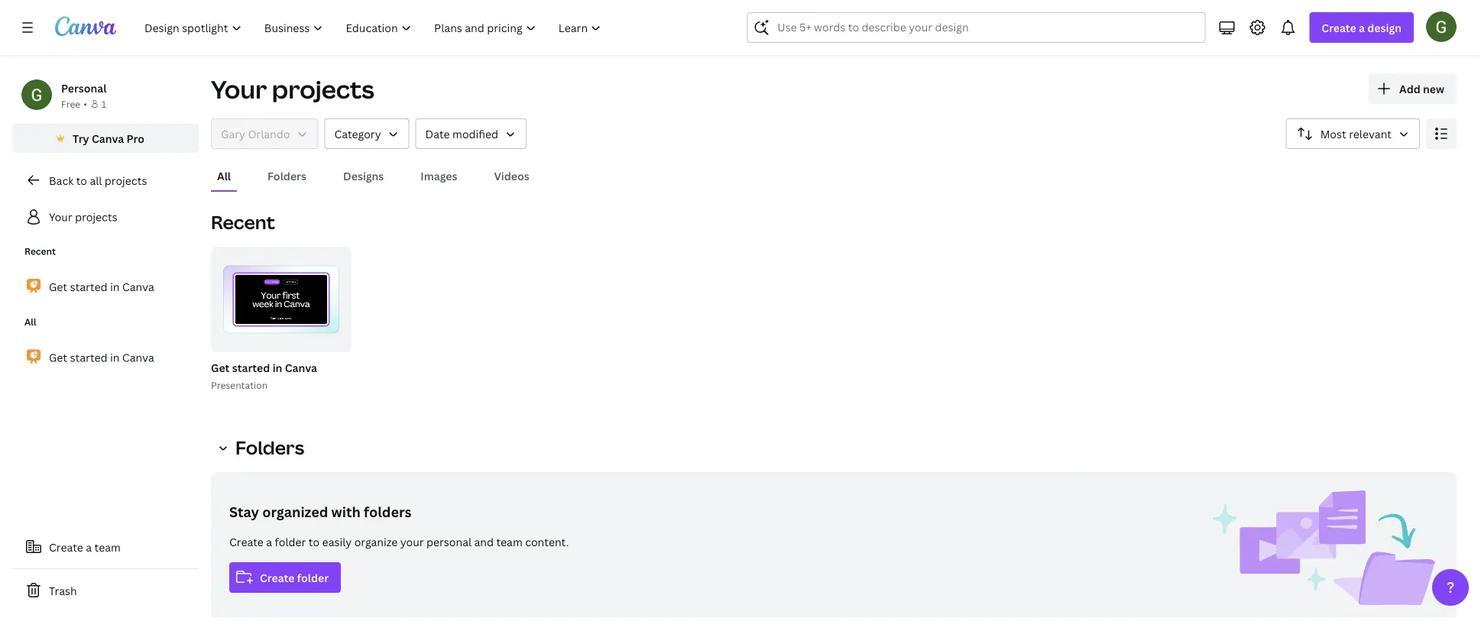 Task type: locate. For each thing, give the bounding box(es) containing it.
0 vertical spatial all
[[217, 169, 231, 183]]

projects down all
[[75, 210, 117, 224]]

recent
[[211, 210, 275, 235], [24, 245, 56, 258]]

1 vertical spatial your
[[49, 210, 72, 224]]

content.
[[525, 535, 569, 549]]

to
[[76, 173, 87, 188], [309, 535, 320, 549]]

team up the "trash" link
[[94, 540, 121, 554]]

1 of 27
[[312, 335, 341, 345]]

create
[[1322, 20, 1356, 35], [229, 535, 264, 549], [49, 540, 83, 554], [260, 570, 294, 585]]

folders down orlando
[[268, 169, 306, 183]]

folders inside dropdown button
[[235, 435, 304, 460]]

designs
[[343, 169, 384, 183]]

Sort by button
[[1286, 118, 1420, 149]]

your down back
[[49, 210, 72, 224]]

your
[[211, 73, 267, 106], [49, 210, 72, 224]]

create down the 'organized' at the bottom left
[[260, 570, 294, 585]]

a left design
[[1359, 20, 1365, 35]]

1 horizontal spatial your
[[211, 73, 267, 106]]

Owner button
[[211, 118, 318, 149]]

get started in canva
[[49, 280, 154, 294], [49, 350, 154, 365]]

your projects down all
[[49, 210, 117, 224]]

0 vertical spatial get started in canva link
[[12, 271, 199, 303]]

1 for 1 of 27
[[312, 335, 316, 345]]

folder down the 'organized' at the bottom left
[[275, 535, 306, 549]]

folders
[[364, 502, 412, 521]]

1 vertical spatial folder
[[297, 570, 329, 585]]

your projects
[[211, 73, 374, 106], [49, 210, 117, 224]]

a up the "trash" link
[[86, 540, 92, 554]]

0 horizontal spatial team
[[94, 540, 121, 554]]

trash
[[49, 583, 77, 598]]

0 horizontal spatial 1
[[102, 97, 106, 110]]

create folder button
[[229, 562, 341, 593]]

folders button
[[261, 161, 313, 190]]

all
[[90, 173, 102, 188]]

folders inside button
[[268, 169, 306, 183]]

create inside button
[[49, 540, 83, 554]]

projects
[[272, 73, 374, 106], [105, 173, 147, 188], [75, 210, 117, 224]]

get
[[49, 280, 67, 294], [49, 350, 67, 365], [211, 360, 230, 375]]

team
[[496, 535, 523, 549], [94, 540, 121, 554]]

1 vertical spatial recent
[[24, 245, 56, 258]]

free •
[[61, 97, 87, 110]]

2 vertical spatial projects
[[75, 210, 117, 224]]

0 vertical spatial folder
[[275, 535, 306, 549]]

1 right •
[[102, 97, 106, 110]]

1 vertical spatial get started in canva
[[49, 350, 154, 365]]

most
[[1320, 126, 1346, 141]]

1 vertical spatial projects
[[105, 173, 147, 188]]

0 vertical spatial folders
[[268, 169, 306, 183]]

recent down your projects link
[[24, 245, 56, 258]]

get started in canva link
[[12, 271, 199, 303], [12, 341, 199, 374]]

0 vertical spatial projects
[[272, 73, 374, 106]]

1 vertical spatial folders
[[235, 435, 304, 460]]

category
[[334, 126, 381, 141]]

0 horizontal spatial a
[[86, 540, 92, 554]]

a inside button
[[86, 540, 92, 554]]

all
[[217, 169, 231, 183], [24, 316, 36, 328]]

Search search field
[[777, 13, 1175, 42]]

create inside 'dropdown button'
[[1322, 20, 1356, 35]]

date
[[425, 126, 450, 141]]

a inside 'dropdown button'
[[1359, 20, 1365, 35]]

0 vertical spatial your projects
[[211, 73, 374, 106]]

create folder
[[260, 570, 329, 585]]

create inside button
[[260, 570, 294, 585]]

recent down all button
[[211, 210, 275, 235]]

0 horizontal spatial all
[[24, 316, 36, 328]]

easily
[[322, 535, 352, 549]]

1 horizontal spatial a
[[266, 535, 272, 549]]

try
[[73, 131, 89, 146]]

create a design
[[1322, 20, 1402, 35]]

team right and
[[496, 535, 523, 549]]

0 horizontal spatial recent
[[24, 245, 56, 258]]

organize
[[354, 535, 398, 549]]

your projects up orlando
[[211, 73, 374, 106]]

create down stay
[[229, 535, 264, 549]]

1 left of on the left bottom
[[312, 335, 316, 345]]

0 horizontal spatial your
[[49, 210, 72, 224]]

1 get started in canva link from the top
[[12, 271, 199, 303]]

1 horizontal spatial recent
[[211, 210, 275, 235]]

•
[[83, 97, 87, 110]]

team inside button
[[94, 540, 121, 554]]

add
[[1399, 81, 1420, 96]]

to left easily
[[309, 535, 320, 549]]

most relevant
[[1320, 126, 1392, 141]]

a for design
[[1359, 20, 1365, 35]]

a up create folder button
[[266, 535, 272, 549]]

a for folder
[[266, 535, 272, 549]]

started
[[70, 280, 107, 294], [70, 350, 107, 365], [232, 360, 270, 375]]

date modified
[[425, 126, 498, 141]]

create for create folder
[[260, 570, 294, 585]]

gary orlando
[[221, 126, 290, 141]]

a
[[1359, 20, 1365, 35], [266, 535, 272, 549], [86, 540, 92, 554]]

1 horizontal spatial 1
[[312, 335, 316, 345]]

orlando
[[248, 126, 290, 141]]

create left design
[[1322, 20, 1356, 35]]

folders
[[268, 169, 306, 183], [235, 435, 304, 460]]

modified
[[452, 126, 498, 141]]

your up 'gary'
[[211, 73, 267, 106]]

to left all
[[76, 173, 87, 188]]

canva
[[92, 131, 124, 146], [122, 280, 154, 294], [122, 350, 154, 365], [285, 360, 317, 375]]

images button
[[414, 161, 463, 190]]

projects up the category
[[272, 73, 374, 106]]

in
[[110, 280, 120, 294], [110, 350, 120, 365], [273, 360, 282, 375]]

stay
[[229, 502, 259, 521]]

projects right all
[[105, 173, 147, 188]]

0 vertical spatial 1
[[102, 97, 106, 110]]

1 vertical spatial to
[[309, 535, 320, 549]]

0 horizontal spatial your projects
[[49, 210, 117, 224]]

create for create a team
[[49, 540, 83, 554]]

create up trash
[[49, 540, 83, 554]]

0 horizontal spatial to
[[76, 173, 87, 188]]

folder
[[275, 535, 306, 549], [297, 570, 329, 585]]

None search field
[[747, 12, 1205, 43]]

free
[[61, 97, 80, 110]]

create a design button
[[1309, 12, 1414, 43]]

pro
[[127, 131, 144, 146]]

2 get started in canva link from the top
[[12, 341, 199, 374]]

organized
[[262, 502, 328, 521]]

0 vertical spatial get started in canva
[[49, 280, 154, 294]]

videos
[[494, 169, 529, 183]]

1 vertical spatial 1
[[312, 335, 316, 345]]

1 vertical spatial get started in canva link
[[12, 341, 199, 374]]

folders up the 'organized' at the bottom left
[[235, 435, 304, 460]]

design
[[1367, 20, 1402, 35]]

personal
[[426, 535, 472, 549]]

canva inside get started in canva presentation
[[285, 360, 317, 375]]

folder down easily
[[297, 570, 329, 585]]

create a team button
[[12, 532, 199, 562]]

1
[[102, 97, 106, 110], [312, 335, 316, 345]]

1 horizontal spatial all
[[217, 169, 231, 183]]

1 vertical spatial all
[[24, 316, 36, 328]]

all inside button
[[217, 169, 231, 183]]

all button
[[211, 161, 237, 190]]

2 horizontal spatial a
[[1359, 20, 1365, 35]]



Task type: describe. For each thing, give the bounding box(es) containing it.
create for create a design
[[1322, 20, 1356, 35]]

new
[[1423, 81, 1444, 96]]

Date modified button
[[415, 118, 527, 149]]

of
[[318, 335, 330, 345]]

gary orlando image
[[1426, 11, 1457, 42]]

get started in canva button
[[211, 358, 317, 378]]

trash link
[[12, 575, 199, 606]]

in inside get started in canva presentation
[[273, 360, 282, 375]]

0 vertical spatial to
[[76, 173, 87, 188]]

your projects link
[[12, 202, 199, 232]]

folder inside button
[[297, 570, 329, 585]]

get started in canva presentation
[[211, 360, 317, 391]]

gary
[[221, 126, 245, 141]]

create a folder to easily organize your personal and team content.
[[229, 535, 569, 549]]

add new
[[1399, 81, 1444, 96]]

add new button
[[1369, 73, 1457, 104]]

back
[[49, 173, 74, 188]]

designs button
[[337, 161, 390, 190]]

and
[[474, 535, 494, 549]]

top level navigation element
[[134, 12, 614, 43]]

0 vertical spatial recent
[[211, 210, 275, 235]]

started inside get started in canva presentation
[[232, 360, 270, 375]]

folders button
[[211, 433, 313, 463]]

images
[[421, 169, 457, 183]]

1 for 1
[[102, 97, 106, 110]]

with
[[331, 502, 361, 521]]

0 vertical spatial your
[[211, 73, 267, 106]]

your
[[400, 535, 424, 549]]

videos button
[[488, 161, 535, 190]]

create a team
[[49, 540, 121, 554]]

projects inside back to all projects link
[[105, 173, 147, 188]]

get inside get started in canva presentation
[[211, 360, 230, 375]]

personal
[[61, 81, 107, 95]]

1 horizontal spatial to
[[309, 535, 320, 549]]

Category button
[[324, 118, 409, 149]]

1 get started in canva from the top
[[49, 280, 154, 294]]

create for create a folder to easily organize your personal and team content.
[[229, 535, 264, 549]]

1 horizontal spatial team
[[496, 535, 523, 549]]

back to all projects
[[49, 173, 147, 188]]

1 horizontal spatial your projects
[[211, 73, 374, 106]]

stay organized with folders
[[229, 502, 412, 521]]

canva inside button
[[92, 131, 124, 146]]

a for team
[[86, 540, 92, 554]]

presentation
[[211, 379, 268, 391]]

try canva pro
[[73, 131, 144, 146]]

2 get started in canva from the top
[[49, 350, 154, 365]]

back to all projects link
[[12, 165, 199, 196]]

relevant
[[1349, 126, 1392, 141]]

27
[[332, 335, 341, 345]]

projects inside your projects link
[[75, 210, 117, 224]]

try canva pro button
[[12, 124, 199, 153]]

1 vertical spatial your projects
[[49, 210, 117, 224]]



Task type: vqa. For each thing, say whether or not it's contained in the screenshot.
Folders inside dropdown button
yes



